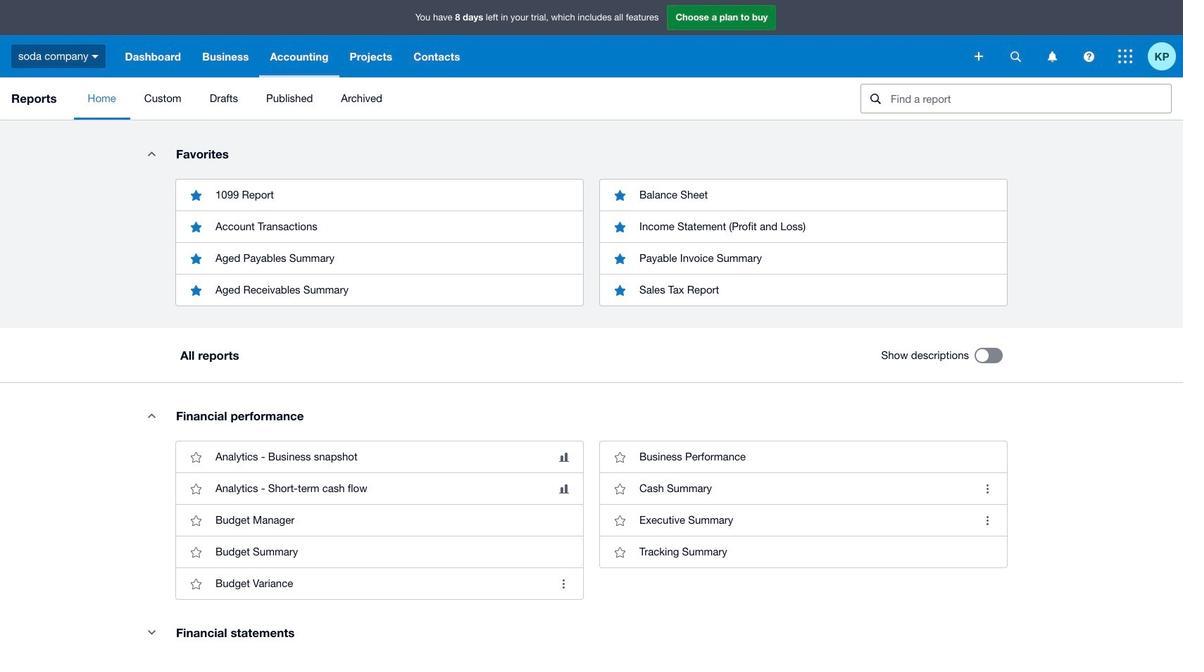 Task type: vqa. For each thing, say whether or not it's contained in the screenshot.
the left svg icon
yes



Task type: locate. For each thing, give the bounding box(es) containing it.
collapse report group image
[[137, 619, 166, 647]]

favorite image
[[606, 443, 634, 471], [182, 475, 210, 503], [182, 538, 210, 566]]

favorite image
[[182, 443, 210, 471], [606, 475, 634, 503], [182, 507, 210, 535], [606, 507, 634, 535], [606, 538, 634, 566], [182, 570, 210, 598]]

1 vertical spatial favorite image
[[182, 475, 210, 503]]

svg image
[[1118, 49, 1133, 63], [1010, 51, 1021, 62], [1048, 51, 1057, 62], [1084, 51, 1094, 62], [975, 52, 983, 61], [92, 55, 99, 58]]

banner
[[0, 0, 1183, 77]]

1 horizontal spatial remove favorite image
[[606, 276, 634, 304]]

menu
[[74, 77, 849, 120]]

remove favorite image
[[182, 181, 210, 209], [606, 181, 634, 209], [182, 213, 210, 241], [606, 213, 634, 241], [182, 244, 210, 273], [606, 244, 634, 273]]

None field
[[861, 84, 1172, 113]]

remove favorite image
[[182, 276, 210, 304], [606, 276, 634, 304]]

0 horizontal spatial remove favorite image
[[182, 276, 210, 304]]



Task type: describe. For each thing, give the bounding box(es) containing it.
0 vertical spatial favorite image
[[606, 443, 634, 471]]

more options image
[[549, 570, 578, 598]]

expand report group image
[[137, 402, 166, 430]]

2 vertical spatial favorite image
[[182, 538, 210, 566]]

Find a report text field
[[890, 85, 1171, 113]]

2 remove favorite image from the left
[[606, 276, 634, 304]]

expand report group image
[[137, 139, 166, 168]]

1 remove favorite image from the left
[[182, 276, 210, 304]]



